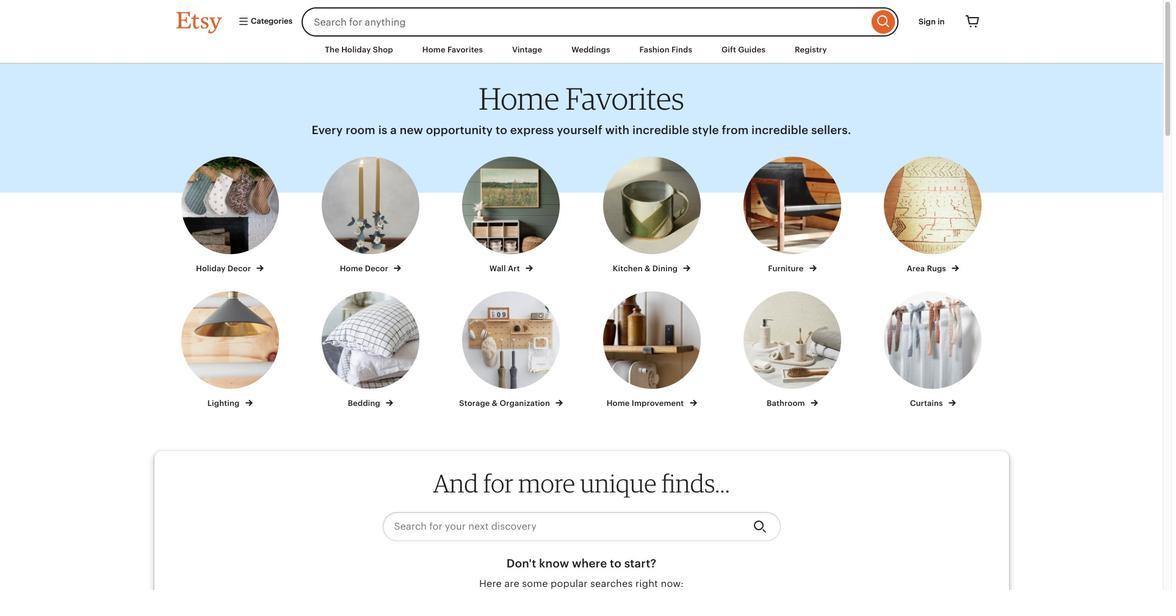 Task type: locate. For each thing, give the bounding box(es) containing it.
0 vertical spatial holiday
[[341, 45, 371, 54]]

searches
[[590, 579, 633, 591]]

1 incredible from the left
[[632, 124, 689, 137]]

1 vertical spatial holiday
[[196, 265, 226, 274]]

new
[[400, 124, 423, 137]]

1 horizontal spatial favorites
[[566, 80, 684, 117]]

gift
[[722, 45, 736, 54]]

0 horizontal spatial decor
[[228, 265, 251, 274]]

1 horizontal spatial incredible
[[752, 124, 808, 137]]

more
[[518, 469, 575, 499]]

& for storage
[[492, 399, 498, 408]]

favorites
[[447, 45, 483, 54], [566, 80, 684, 117]]

start?
[[624, 558, 656, 571]]

0 horizontal spatial holiday
[[196, 265, 226, 274]]

guides
[[738, 45, 766, 54]]

vintage link
[[503, 39, 551, 61]]

decor for holiday
[[228, 265, 251, 274]]

favorites inside main content
[[566, 80, 684, 117]]

none search field inside banner
[[302, 7, 899, 37]]

weddings
[[572, 45, 610, 54]]

are
[[505, 579, 520, 591]]

None search field
[[382, 513, 781, 542]]

1 vertical spatial &
[[492, 399, 498, 408]]

to
[[496, 124, 507, 137], [610, 558, 622, 571]]

gift guides
[[722, 45, 766, 54]]

0 horizontal spatial favorites
[[447, 45, 483, 54]]

1 vertical spatial home favorites
[[479, 80, 684, 117]]

now:
[[661, 579, 684, 591]]

2 decor from the left
[[365, 265, 388, 274]]

0 horizontal spatial &
[[492, 399, 498, 408]]

1 decor from the left
[[228, 265, 251, 274]]

wall art
[[489, 265, 522, 274]]

0 vertical spatial to
[[496, 124, 507, 137]]

incredible right from
[[752, 124, 808, 137]]

popular
[[551, 579, 588, 591]]

menu bar
[[154, 37, 1009, 64]]

banner
[[154, 0, 1009, 37]]

1 vertical spatial favorites
[[566, 80, 684, 117]]

organization
[[500, 399, 550, 408]]

storage & organization link
[[452, 292, 571, 409]]

the holiday shop link
[[316, 39, 402, 61]]

& for kitchen
[[645, 265, 651, 274]]

rugs
[[927, 265, 946, 274]]

incredible
[[632, 124, 689, 137], [752, 124, 808, 137]]

decor for home
[[365, 265, 388, 274]]

decor
[[228, 265, 251, 274], [365, 265, 388, 274]]

None search field
[[302, 7, 899, 37]]

home
[[422, 45, 445, 54], [479, 80, 560, 117], [340, 265, 363, 274], [607, 399, 630, 408]]

the
[[325, 45, 339, 54]]

holiday inside holiday decor link
[[196, 265, 226, 274]]

with
[[605, 124, 630, 137]]

& inside "link"
[[645, 265, 651, 274]]

fashion finds link
[[630, 39, 702, 61]]

in
[[938, 17, 945, 26]]

home favorites
[[422, 45, 483, 54], [479, 80, 684, 117]]

vintage
[[512, 45, 542, 54]]

to left express
[[496, 124, 507, 137]]

registry
[[795, 45, 827, 54]]

home improvement link
[[593, 292, 711, 409]]

0 vertical spatial &
[[645, 265, 651, 274]]

0 horizontal spatial incredible
[[632, 124, 689, 137]]

home favorites link
[[413, 39, 492, 61]]

finds
[[672, 45, 692, 54]]

and for more unique finds…
[[433, 469, 730, 499]]

furniture
[[768, 265, 806, 274]]

here are some popular searches right now:
[[479, 579, 684, 591]]

incredible right the with
[[632, 124, 689, 137]]

fashion finds
[[640, 45, 692, 54]]

1 horizontal spatial &
[[645, 265, 651, 274]]

& left dining
[[645, 265, 651, 274]]

know
[[539, 558, 569, 571]]

&
[[645, 265, 651, 274], [492, 399, 498, 408]]

fashion
[[640, 45, 670, 54]]

where
[[572, 558, 607, 571]]

categories button
[[229, 11, 298, 33]]

categories
[[249, 17, 293, 26]]

0 vertical spatial favorites
[[447, 45, 483, 54]]

0 vertical spatial home favorites
[[422, 45, 483, 54]]

kitchen & dining
[[613, 265, 680, 274]]

holiday
[[341, 45, 371, 54], [196, 265, 226, 274]]

area rugs
[[907, 265, 948, 274]]

the holiday shop
[[325, 45, 393, 54]]

gift guides link
[[713, 39, 775, 61]]

& right storage
[[492, 399, 498, 408]]

from
[[722, 124, 749, 137]]

Search for anything text field
[[302, 7, 869, 37]]

every
[[312, 124, 343, 137]]

here
[[479, 579, 502, 591]]

1 horizontal spatial decor
[[365, 265, 388, 274]]

yourself
[[557, 124, 602, 137]]

1 vertical spatial to
[[610, 558, 622, 571]]

and
[[433, 469, 478, 499]]

0 horizontal spatial to
[[496, 124, 507, 137]]

opportunity
[[426, 124, 493, 137]]

1 horizontal spatial to
[[610, 558, 622, 571]]

holiday decor
[[196, 265, 253, 274]]

to up the searches
[[610, 558, 622, 571]]

shop
[[373, 45, 393, 54]]

some
[[522, 579, 548, 591]]



Task type: vqa. For each thing, say whether or not it's contained in the screenshot.
Fashion on the top of the page
yes



Task type: describe. For each thing, give the bounding box(es) containing it.
kitchen
[[613, 265, 643, 274]]

banner containing categories
[[154, 0, 1009, 37]]

area rugs link
[[874, 157, 992, 275]]

home favorites main content
[[0, 64, 1163, 591]]

holiday decor link
[[171, 157, 289, 275]]

every room is a new opportunity to express yourself with incredible style from incredible sellers.
[[312, 124, 851, 137]]

none search field inside "home favorites" main content
[[382, 513, 781, 542]]

bedding
[[348, 399, 382, 408]]

finds…
[[662, 469, 730, 499]]

home favorites inside home favorites link
[[422, 45, 483, 54]]

sign
[[919, 17, 936, 26]]

don't know where to start?
[[507, 558, 656, 571]]

storage
[[459, 399, 490, 408]]

1 horizontal spatial holiday
[[341, 45, 371, 54]]

home decor
[[340, 265, 390, 274]]

curtains
[[910, 399, 945, 408]]

2 incredible from the left
[[752, 124, 808, 137]]

sellers.
[[811, 124, 851, 137]]

wall art link
[[452, 157, 571, 275]]

style
[[692, 124, 719, 137]]

room
[[346, 124, 375, 137]]

sign in
[[919, 17, 945, 26]]

unique
[[580, 469, 657, 499]]

home improvement
[[607, 399, 686, 408]]

don't
[[507, 558, 536, 571]]

bathroom
[[767, 399, 807, 408]]

weddings link
[[562, 39, 619, 61]]

home favorites inside "home favorites" main content
[[479, 80, 684, 117]]

express
[[510, 124, 554, 137]]

a
[[390, 124, 397, 137]]

registry link
[[786, 39, 836, 61]]

improvement
[[632, 399, 684, 408]]

art
[[508, 265, 520, 274]]

bathroom link
[[733, 292, 852, 409]]

menu bar containing the holiday shop
[[154, 37, 1009, 64]]

wall
[[489, 265, 506, 274]]

curtains link
[[874, 292, 992, 409]]

for
[[483, 469, 513, 499]]

home decor link
[[311, 157, 430, 275]]

furniture link
[[733, 157, 852, 275]]

is
[[378, 124, 387, 137]]

dining
[[653, 265, 678, 274]]

lighting
[[207, 399, 242, 408]]

bedding link
[[311, 292, 430, 409]]

Search for your next discovery text field
[[382, 513, 743, 542]]

right
[[636, 579, 658, 591]]

kitchen & dining link
[[593, 157, 711, 275]]

storage & organization
[[459, 399, 552, 408]]

lighting link
[[171, 292, 289, 409]]

area
[[907, 265, 925, 274]]

sign in button
[[910, 11, 954, 33]]



